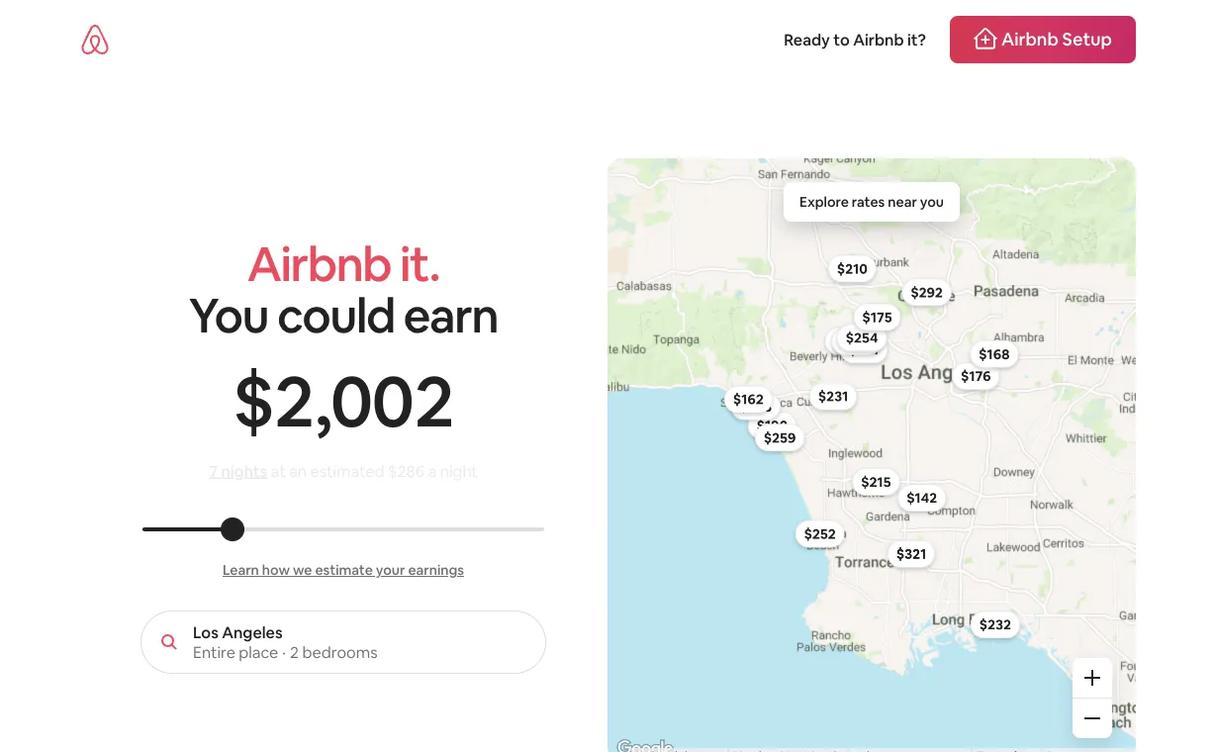 Task type: locate. For each thing, give the bounding box(es) containing it.
0 up estimated
[[330, 354, 372, 447]]

$321
[[897, 545, 927, 563]]

2 inside los angeles entire place · 2 bedrooms
[[290, 642, 299, 662]]

2
[[275, 354, 313, 447], [415, 354, 453, 447], [290, 642, 299, 662]]

airbnb for airbnb it.
[[247, 233, 391, 295]]

$265
[[834, 332, 867, 350]]

to
[[834, 29, 850, 50]]

airbnb it.
[[247, 233, 440, 295]]

$142
[[907, 489, 938, 507]]

at
[[271, 461, 286, 481]]

$271
[[849, 341, 879, 359]]

airbnb setup link
[[950, 16, 1137, 63]]

airbnb
[[1002, 28, 1059, 51], [854, 29, 905, 50], [247, 233, 391, 295]]

$290
[[841, 332, 874, 350]]

$286
[[388, 461, 425, 481]]

night
[[440, 461, 478, 481]]

7
[[209, 461, 218, 481]]

$271 button
[[840, 336, 888, 364]]

$265 button
[[825, 327, 875, 355]]

0 horizontal spatial airbnb
[[247, 233, 391, 295]]

airbnb setup
[[1002, 28, 1113, 51]]

$162
[[734, 391, 764, 409]]

angeles
[[222, 622, 283, 643]]

$231
[[819, 388, 849, 406]]

$292
[[911, 283, 944, 301]]

$231 button
[[810, 383, 858, 411]]

$252 button
[[796, 520, 845, 548]]

$252
[[805, 525, 836, 543]]

2 0 from the left
[[372, 354, 413, 447]]

7 nights button
[[209, 460, 268, 482]]

2 horizontal spatial airbnb
[[1002, 28, 1059, 51]]

near
[[888, 193, 918, 211]]

airbnb for airbnb setup
[[1002, 28, 1059, 51]]

learn how we estimate your earnings button
[[223, 561, 464, 579]]

$254
[[846, 329, 879, 347]]

earn
[[404, 285, 498, 347]]

zoom in image
[[1085, 670, 1101, 686]]

it?
[[908, 29, 927, 50]]

$232 button
[[971, 611, 1021, 639]]

$168 button
[[971, 340, 1019, 368]]

$232
[[980, 616, 1012, 634]]

$292 button
[[902, 279, 952, 306]]

2 up a
[[415, 354, 453, 447]]

learn
[[223, 561, 259, 579]]

·
[[282, 642, 286, 662]]

how
[[262, 561, 290, 579]]

$168
[[979, 345, 1011, 363]]

rates
[[852, 193, 886, 211]]

$363
[[740, 398, 772, 416]]

$215 button
[[853, 468, 901, 496]]

$175
[[863, 308, 893, 326]]

you could earn
[[189, 285, 498, 347]]

map region
[[514, 152, 1216, 753]]

$321 button
[[888, 540, 936, 568]]

$210 button
[[829, 255, 877, 283]]

explore rates near you
[[800, 193, 945, 211]]

$259 button
[[755, 424, 805, 452]]

0
[[330, 354, 372, 447], [372, 354, 413, 447]]

explore rates near you button
[[784, 182, 960, 222]]

explore
[[800, 193, 849, 211]]

$215
[[862, 473, 892, 491]]

None range field
[[143, 528, 545, 532]]

0 right ',' at the left of page
[[372, 354, 413, 447]]

los
[[193, 622, 219, 643]]

,
[[314, 354, 330, 447]]

2 right ·
[[290, 642, 299, 662]]

bedrooms
[[303, 642, 378, 662]]

$142 button
[[898, 484, 947, 512]]



Task type: describe. For each thing, give the bounding box(es) containing it.
a
[[428, 461, 437, 481]]

$363 button
[[731, 393, 781, 421]]

entire
[[193, 642, 235, 662]]

$176
[[962, 367, 992, 385]]

you
[[189, 285, 268, 347]]

airbnb homepage image
[[79, 24, 111, 55]]

ready to airbnb it?
[[784, 29, 927, 50]]

$259
[[764, 429, 797, 447]]

$176 button
[[953, 362, 1001, 390]]

2 left ',' at the left of page
[[275, 354, 313, 447]]

google image
[[613, 737, 678, 753]]

you
[[921, 193, 945, 211]]

$ 2 , 0 0 2
[[233, 354, 453, 447]]

2 for los angeles entire place · 2 bedrooms
[[290, 642, 299, 662]]

$231 $363
[[740, 388, 849, 416]]

$175 button
[[854, 303, 902, 331]]

1 0 from the left
[[330, 354, 372, 447]]

$299 button
[[834, 330, 885, 357]]

ready
[[784, 29, 831, 50]]

learn how we estimate your earnings
[[223, 561, 464, 579]]

$299
[[843, 335, 876, 352]]

setup
[[1063, 28, 1113, 51]]

place
[[239, 642, 279, 662]]

it.
[[400, 233, 440, 295]]

your
[[376, 561, 405, 579]]

$254 button
[[837, 324, 888, 352]]

$
[[233, 354, 273, 447]]

2 for $ 2 , 0 0 2
[[415, 354, 453, 447]]

estimate
[[315, 561, 373, 579]]

we
[[293, 561, 312, 579]]

los angeles entire place · 2 bedrooms
[[193, 622, 378, 662]]

nights
[[221, 461, 268, 481]]

$190 button
[[748, 412, 797, 440]]

7 nights at an estimated $286 a night
[[209, 461, 478, 481]]

$290 button
[[832, 328, 883, 355]]

$162 button
[[725, 386, 773, 414]]

1 horizontal spatial airbnb
[[854, 29, 905, 50]]

earnings
[[408, 561, 464, 579]]

estimated
[[310, 461, 385, 481]]

$190
[[757, 417, 788, 435]]

could
[[277, 285, 395, 347]]

$210
[[838, 260, 868, 278]]

zoom out image
[[1085, 711, 1101, 727]]

an
[[289, 461, 307, 481]]



Task type: vqa. For each thing, say whether or not it's contained in the screenshot.
a on the bottom left
yes



